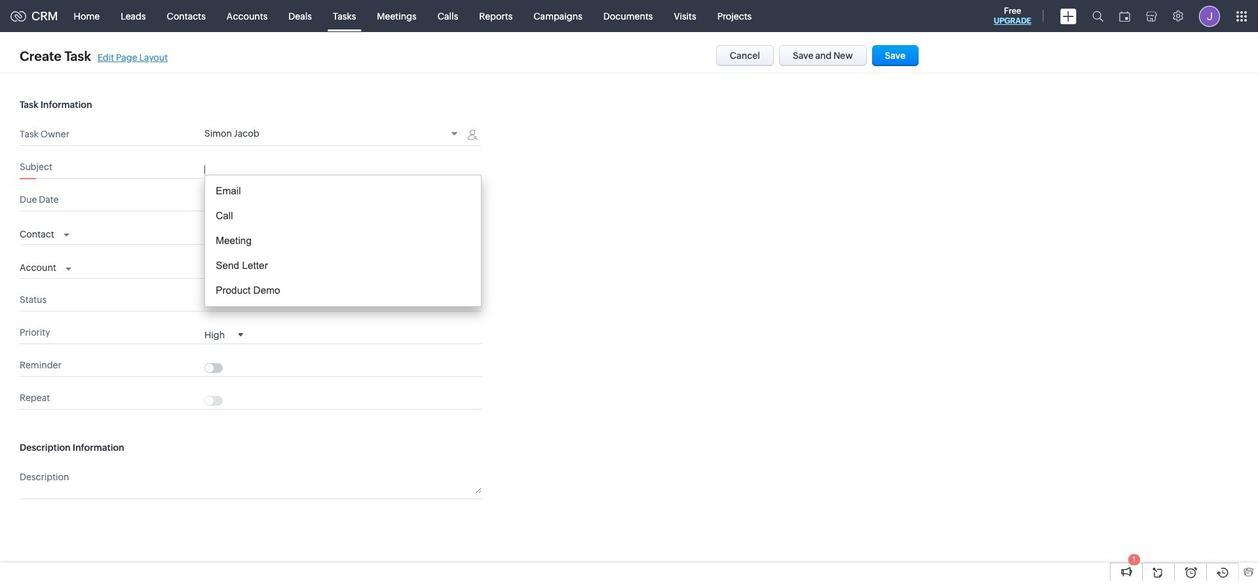 Task type: describe. For each thing, give the bounding box(es) containing it.
profile element
[[1191, 0, 1228, 32]]

create menu image
[[1060, 8, 1077, 24]]

create menu element
[[1052, 0, 1084, 32]]

search element
[[1084, 0, 1111, 32]]



Task type: vqa. For each thing, say whether or not it's contained in the screenshot.
1st pm
no



Task type: locate. For each thing, give the bounding box(es) containing it.
mmm d, yyyy text field
[[204, 197, 440, 208]]

logo image
[[10, 11, 26, 21]]

None text field
[[204, 164, 482, 175], [204, 231, 418, 241], [204, 164, 482, 175], [204, 231, 418, 241]]

profile image
[[1199, 6, 1220, 27]]

None text field
[[204, 265, 418, 275], [204, 470, 482, 494], [204, 265, 418, 275], [204, 470, 482, 494]]

search image
[[1092, 10, 1103, 22]]

None button
[[716, 45, 774, 66], [779, 45, 867, 66], [872, 45, 919, 66], [716, 45, 774, 66], [779, 45, 867, 66], [872, 45, 919, 66]]

calendar image
[[1119, 11, 1130, 21]]

None field
[[204, 128, 462, 141], [20, 226, 69, 241], [20, 259, 71, 275], [204, 329, 243, 341], [204, 128, 462, 141], [20, 226, 69, 241], [20, 259, 71, 275], [204, 329, 243, 341]]



